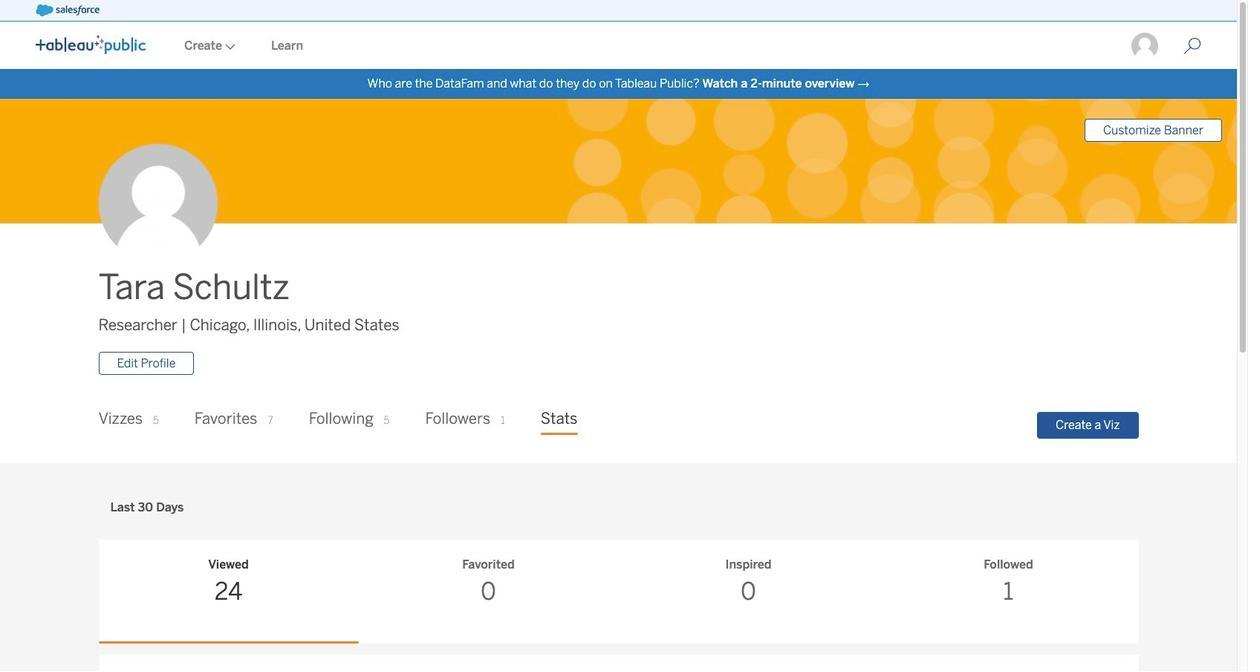 Task type: vqa. For each thing, say whether or not it's contained in the screenshot.
Number of authors who started following you in the last 30 days element
yes



Task type: locate. For each thing, give the bounding box(es) containing it.
logo image
[[36, 35, 146, 54]]

go to search image
[[1166, 37, 1220, 55]]

create image
[[222, 44, 236, 50]]

tara.schultz image
[[1131, 31, 1160, 61]]

number of times that your visualizations were viewed by others in the last 30 days element
[[106, 557, 351, 610]]

avatar image
[[98, 144, 217, 263]]

salesforce logo image
[[36, 4, 99, 16]]

number of visualizations published by others in the last 30 days that credit your profile or visualizations as inspiration element
[[626, 557, 872, 610]]



Task type: describe. For each thing, give the bounding box(es) containing it.
number of times that your visualizations were favorited by others in the last 30 days element
[[366, 557, 611, 610]]

number of authors who started following you in the last 30 days element
[[886, 557, 1132, 610]]



